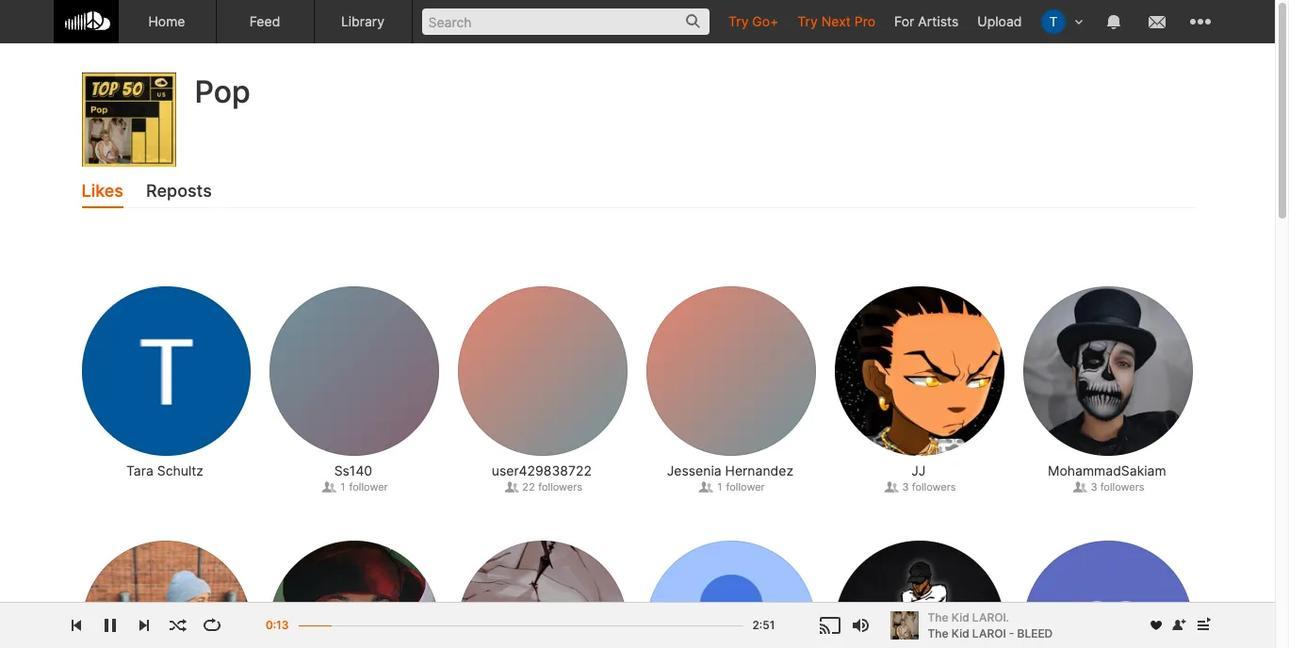 Task type: describe. For each thing, give the bounding box(es) containing it.
22 followers link
[[504, 481, 583, 494]]

feed
[[250, 13, 280, 29]]

try for try go+
[[729, 13, 749, 29]]

jj link
[[912, 462, 926, 480]]

2 kid from the top
[[952, 626, 970, 641]]

followers for user429838722
[[539, 481, 583, 494]]

1 inside "ss140 1 follower"
[[340, 481, 346, 494]]

laroi.
[[973, 610, 1010, 625]]

follower inside "ss140 1 follower"
[[349, 481, 388, 494]]

eli porterfield's avatar element
[[647, 541, 817, 649]]

follower inside jessenia hernandez 1 follower
[[726, 481, 765, 494]]

for
[[895, 13, 915, 29]]

mohammadsakiam link
[[1048, 462, 1167, 480]]

user429838722 22 followers
[[492, 463, 592, 494]]

ss140 1 follower
[[334, 463, 388, 494]]

the kid laroi. link
[[928, 610, 1138, 626]]

reposts link
[[146, 176, 212, 209]]

dweezy's avatar element
[[82, 541, 251, 649]]

try for try next pro
[[798, 13, 818, 29]]

likes
[[82, 181, 123, 201]]

ss140 link
[[334, 462, 372, 480]]

the kid laroi - bleed element
[[890, 612, 919, 640]]

laroi
[[973, 626, 1006, 641]]

followers for mohammadsakiam
[[1101, 481, 1145, 494]]

jessenia hernandez's avatar element
[[647, 287, 817, 456]]

1 kid from the top
[[952, 610, 970, 625]]

ss140's avatar element
[[270, 287, 440, 456]]

next
[[822, 13, 851, 29]]

mohammadsakiam
[[1048, 463, 1167, 479]]

jessenia hernandez 1 follower
[[667, 463, 794, 494]]

1 follower link for hernandez
[[699, 481, 765, 494]]

Search search field
[[422, 8, 710, 35]]

pop
[[195, 74, 251, 110]]

likes link
[[82, 176, 123, 209]]

home link
[[118, 0, 216, 43]]

3 for jj
[[903, 481, 909, 494]]

pop element
[[82, 73, 176, 167]]

tara schultz link
[[126, 462, 204, 480]]

next up image
[[1192, 615, 1215, 637]]

try go+
[[729, 13, 779, 29]]

try go+ link
[[719, 0, 788, 42]]

hernandez
[[725, 463, 794, 479]]

schultz
[[157, 463, 204, 479]]



Task type: vqa. For each thing, say whether or not it's contained in the screenshot.
Try Go+
yes



Task type: locate. For each thing, give the bounding box(es) containing it.
pop link
[[195, 74, 251, 110]]

followers for jj
[[912, 481, 956, 494]]

2 try from the left
[[798, 13, 818, 29]]

kid
[[952, 610, 970, 625], [952, 626, 970, 641]]

kid left laroi
[[952, 626, 970, 641]]

jessenia
[[667, 463, 722, 479]]

0 vertical spatial the
[[928, 610, 949, 625]]

followers inside user429838722 22 followers
[[539, 481, 583, 494]]

0 horizontal spatial follower
[[349, 481, 388, 494]]

1 horizontal spatial 1 follower link
[[699, 481, 765, 494]]

1 vertical spatial tara schultz's avatar element
[[82, 287, 251, 456]]

0 horizontal spatial try
[[729, 13, 749, 29]]

try next pro
[[798, 13, 876, 29]]

2 followers from the left
[[912, 481, 956, 494]]

1 follower link down jessenia hernandez link
[[699, 481, 765, 494]]

1 3 from the left
[[903, 481, 909, 494]]

3 followers link for jj
[[885, 481, 956, 494]]

2 3 followers link from the left
[[1073, 481, 1145, 494]]

1 horizontal spatial 3 followers link
[[1073, 481, 1145, 494]]

2:51
[[753, 618, 775, 633]]

for artists
[[895, 13, 959, 29]]

1 horizontal spatial 3
[[1091, 481, 1098, 494]]

1
[[340, 481, 346, 494], [717, 481, 723, 494]]

3 inside jj 3 followers
[[903, 481, 909, 494]]

1 down ss140 link on the bottom of page
[[340, 481, 346, 494]]

followers inside jj 3 followers
[[912, 481, 956, 494]]

follower down ss140 link on the bottom of page
[[349, 481, 388, 494]]

go+
[[753, 13, 779, 29]]

3 for mohammadsakiam
[[1091, 481, 1098, 494]]

0 horizontal spatial 3 followers link
[[885, 481, 956, 494]]

0 horizontal spatial tara schultz's avatar element
[[82, 287, 251, 456]]

-
[[1009, 626, 1015, 641]]

1 down jessenia hernandez link
[[717, 481, 723, 494]]

bleed
[[1018, 626, 1053, 641]]

the
[[928, 610, 949, 625], [928, 626, 949, 641]]

progress bar
[[298, 617, 743, 648]]

1 follower from the left
[[349, 481, 388, 494]]

try next pro link
[[788, 0, 885, 42]]

1 horizontal spatial tara schultz's avatar element
[[1041, 9, 1066, 34]]

follower
[[349, 481, 388, 494], [726, 481, 765, 494]]

mohammadsakiam's avatar element
[[1024, 287, 1194, 456]]

reposts
[[146, 181, 212, 201]]

0 vertical spatial tara schultz's avatar element
[[1041, 9, 1066, 34]]

22
[[522, 481, 536, 494]]

0 horizontal spatial 1 follower link
[[322, 481, 388, 494]]

try left go+
[[729, 13, 749, 29]]

jj
[[912, 463, 926, 479]]

jessenia hernandez link
[[667, 462, 794, 480]]

followers down user429838722 link
[[539, 481, 583, 494]]

1 try from the left
[[729, 13, 749, 29]]

upload
[[978, 13, 1022, 29]]

0:13
[[266, 618, 289, 633]]

1 1 from the left
[[340, 481, 346, 494]]

1 followers from the left
[[539, 481, 583, 494]]

1 horizontal spatial followers
[[912, 481, 956, 494]]

1 the from the top
[[928, 610, 949, 625]]

1 follower link
[[322, 481, 388, 494], [699, 481, 765, 494]]

library link
[[314, 0, 412, 43]]

followers inside 'mohammadsakiam 3 followers'
[[1101, 481, 1145, 494]]

the kid laroi. the kid laroi - bleed
[[928, 610, 1053, 641]]

1 1 follower link from the left
[[322, 481, 388, 494]]

user429838722's avatar element
[[459, 287, 628, 456]]

2 1 from the left
[[717, 481, 723, 494]]

upload link
[[968, 0, 1032, 42]]

shanté a.'s avatar element
[[270, 541, 440, 649]]

user429838722 link
[[492, 462, 592, 480]]

3 followers link down jj link
[[885, 481, 956, 494]]

3 followers link down mohammadsakiam link
[[1073, 481, 1145, 494]]

1 follower link down ss140 link on the bottom of page
[[322, 481, 388, 494]]

1 horizontal spatial 1
[[717, 481, 723, 494]]

ss140
[[334, 463, 372, 479]]

2 3 from the left
[[1091, 481, 1098, 494]]

3
[[903, 481, 909, 494], [1091, 481, 1098, 494]]

2 1 follower link from the left
[[699, 481, 765, 494]]

jj 3 followers
[[903, 463, 956, 494]]

jj's avatar element
[[836, 287, 1005, 456]]

1 horizontal spatial follower
[[726, 481, 765, 494]]

followers down mohammadsakiam link
[[1101, 481, 1145, 494]]

try left next
[[798, 13, 818, 29]]

kid left laroi.
[[952, 610, 970, 625]]

1 horizontal spatial try
[[798, 13, 818, 29]]

mina nari's avatar element
[[1024, 541, 1194, 649]]

2 follower from the left
[[726, 481, 765, 494]]

2 horizontal spatial followers
[[1101, 481, 1145, 494]]

1 inside jessenia hernandez 1 follower
[[717, 481, 723, 494]]

for artists link
[[885, 0, 968, 42]]

0 horizontal spatial 3
[[903, 481, 909, 494]]

0 vertical spatial kid
[[952, 610, 970, 625]]

1 3 followers link from the left
[[885, 481, 956, 494]]

feed link
[[216, 0, 314, 43]]

rei.'s avatar element
[[459, 541, 628, 649]]

None search field
[[412, 0, 719, 42]]

followers
[[539, 481, 583, 494], [912, 481, 956, 494], [1101, 481, 1145, 494]]

pro
[[855, 13, 876, 29]]

1 vertical spatial the
[[928, 626, 949, 641]]

artists
[[918, 13, 959, 29]]

followers down jj link
[[912, 481, 956, 494]]

1 vertical spatial kid
[[952, 626, 970, 641]]

3 inside 'mohammadsakiam 3 followers'
[[1091, 481, 1098, 494]]

user429838722
[[492, 463, 592, 479]]

follower down hernandez
[[726, 481, 765, 494]]

3 followers link for mohammadsakiam
[[1073, 481, 1145, 494]]

2 the from the top
[[928, 626, 949, 641]]

mohammadsakiam 3 followers
[[1048, 463, 1167, 494]]

library
[[341, 13, 385, 29]]

tara schultz
[[126, 463, 204, 479]]

0 horizontal spatial 1
[[340, 481, 346, 494]]

3 followers link
[[885, 481, 956, 494], [1073, 481, 1145, 494]]

1 follower link for 1
[[322, 481, 388, 494]]

tara
[[126, 463, 154, 479]]

tara schultz's avatar element
[[1041, 9, 1066, 34], [82, 287, 251, 456]]

michael collins's avatar element
[[836, 541, 1005, 649]]

0 horizontal spatial followers
[[539, 481, 583, 494]]

the kid laroi - bleed link
[[928, 625, 1053, 642]]

home
[[148, 13, 185, 29]]

try
[[729, 13, 749, 29], [798, 13, 818, 29]]

3 followers from the left
[[1101, 481, 1145, 494]]



